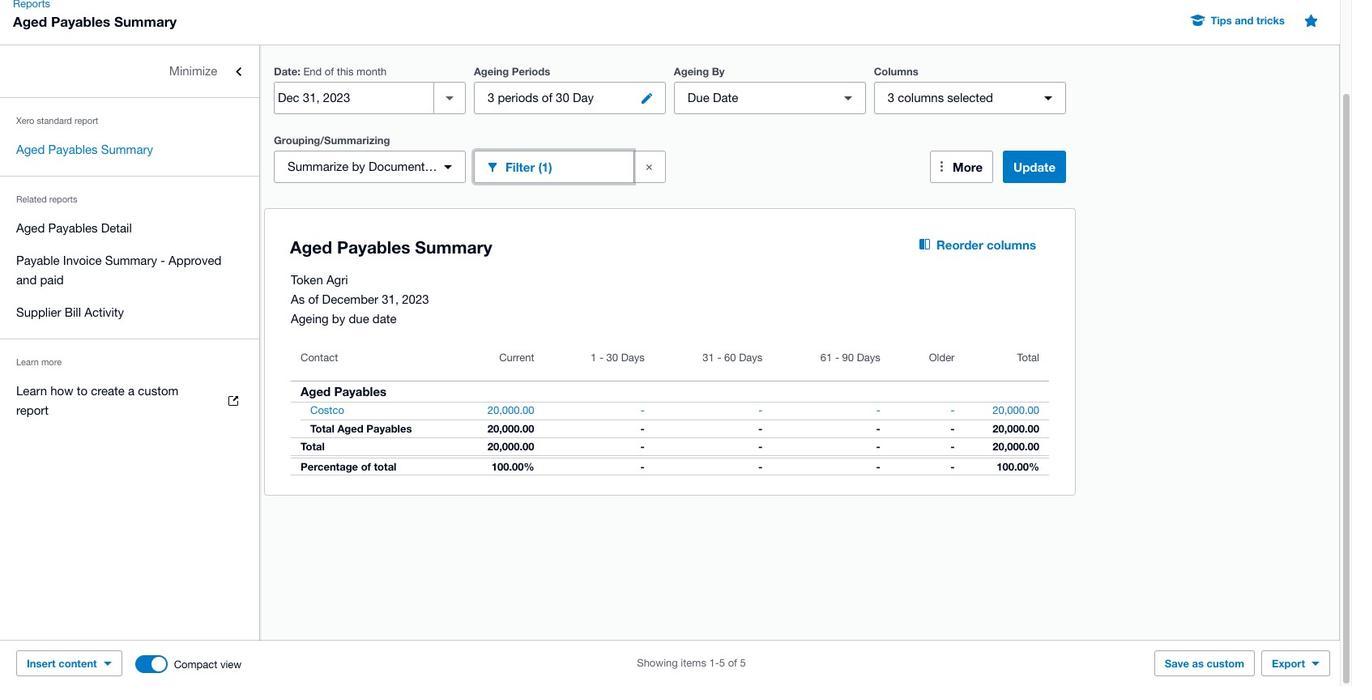 Task type: locate. For each thing, give the bounding box(es) containing it.
report down the learn more on the left of the page
[[16, 404, 49, 417]]

1 learn from the top
[[16, 357, 39, 367]]

2 3 from the left
[[888, 91, 895, 105]]

date left end
[[274, 65, 298, 78]]

1 vertical spatial date
[[713, 91, 739, 105]]

20,000.00 link down total button
[[983, 403, 1049, 419]]

custom right a
[[138, 384, 179, 398]]

custom inside 'learn how to create a custom report'
[[138, 384, 179, 398]]

payable
[[16, 254, 60, 267]]

total button
[[965, 342, 1049, 381]]

2 days from the left
[[739, 352, 763, 364]]

and right tips
[[1235, 14, 1254, 27]]

2023
[[402, 293, 429, 306]]

summary up minimize button
[[114, 13, 177, 30]]

1 vertical spatial report
[[16, 404, 49, 417]]

- link down older
[[941, 403, 965, 419]]

summary inside payable invoice summary - approved and paid
[[105, 254, 157, 267]]

1 vertical spatial 30
[[607, 352, 618, 364]]

date inside "due date" "popup button"
[[713, 91, 739, 105]]

payables down "reports"
[[48, 221, 98, 235]]

aged payables summary down xero standard report
[[16, 143, 153, 156]]

0 vertical spatial 30
[[556, 91, 570, 105]]

0 vertical spatial report
[[74, 116, 98, 126]]

payables down contact "button"
[[334, 384, 387, 399]]

by
[[712, 65, 725, 78]]

0 horizontal spatial by
[[332, 312, 345, 326]]

1 vertical spatial summary
[[101, 143, 153, 156]]

1 horizontal spatial 5
[[740, 657, 746, 669]]

1 vertical spatial custom
[[1207, 657, 1245, 670]]

insert
[[27, 657, 56, 670]]

3 - link from the left
[[867, 403, 890, 419]]

1 horizontal spatial report
[[74, 116, 98, 126]]

1 vertical spatial learn
[[16, 384, 47, 398]]

supplier
[[16, 306, 61, 319]]

total aged payables
[[310, 422, 412, 435]]

tips and tricks button
[[1182, 7, 1295, 33]]

0 vertical spatial columns
[[898, 91, 944, 105]]

31
[[703, 352, 715, 364]]

2 horizontal spatial days
[[857, 352, 881, 364]]

3
[[488, 91, 495, 105], [888, 91, 895, 105]]

4 - link from the left
[[941, 403, 965, 419]]

1 horizontal spatial date
[[713, 91, 739, 105]]

of right periods
[[542, 91, 553, 105]]

invoice
[[63, 254, 102, 267]]

5 right 'items' at the right
[[719, 657, 725, 669]]

- inside button
[[835, 352, 840, 364]]

1 vertical spatial by
[[332, 312, 345, 326]]

1 horizontal spatial days
[[739, 352, 763, 364]]

1 horizontal spatial columns
[[987, 237, 1037, 252]]

Report title field
[[286, 229, 881, 267]]

learn left more
[[16, 357, 39, 367]]

columns down columns
[[898, 91, 944, 105]]

3 for 3 columns selected
[[888, 91, 895, 105]]

days right 60
[[739, 352, 763, 364]]

of right the 1-
[[728, 657, 737, 669]]

payables up minimize button
[[51, 13, 110, 30]]

1 horizontal spatial 100.00%
[[997, 460, 1040, 473]]

days inside button
[[857, 352, 881, 364]]

2 horizontal spatial ageing
[[674, 65, 709, 78]]

1 horizontal spatial 3
[[888, 91, 895, 105]]

showing
[[637, 657, 678, 669]]

xero standard report
[[16, 116, 98, 126]]

0 horizontal spatial custom
[[138, 384, 179, 398]]

insert content
[[27, 657, 97, 670]]

paid
[[40, 273, 64, 287]]

payables
[[51, 13, 110, 30], [48, 143, 98, 156], [48, 221, 98, 235], [334, 384, 387, 399], [367, 422, 412, 435]]

1 horizontal spatial 20,000.00 link
[[983, 403, 1049, 419]]

ageing up periods
[[474, 65, 509, 78]]

1 - 30 days
[[591, 352, 645, 364]]

0 vertical spatial custom
[[138, 384, 179, 398]]

aged payables summary up minimize button
[[13, 13, 177, 30]]

30
[[556, 91, 570, 105], [607, 352, 618, 364]]

1 horizontal spatial ageing
[[474, 65, 509, 78]]

due date
[[688, 91, 739, 105]]

2 vertical spatial total
[[301, 440, 325, 453]]

1 5 from the left
[[719, 657, 725, 669]]

1 - 30 days button
[[544, 342, 655, 381]]

learn for learn more
[[16, 357, 39, 367]]

approved
[[169, 254, 222, 267]]

1 vertical spatial aged payables summary
[[16, 143, 153, 156]]

columns right reorder
[[987, 237, 1037, 252]]

reorder columns button
[[907, 229, 1049, 261]]

learn inside 'learn how to create a custom report'
[[16, 384, 47, 398]]

payables down xero standard report
[[48, 143, 98, 156]]

learn how to create a custom report
[[16, 384, 179, 417]]

5 right the 1-
[[740, 657, 746, 669]]

document
[[369, 160, 425, 173]]

30 right 1
[[607, 352, 618, 364]]

report output element
[[291, 342, 1049, 476]]

- link down 31 - 60 days
[[749, 403, 773, 419]]

activity
[[84, 306, 124, 319]]

1 horizontal spatial and
[[1235, 14, 1254, 27]]

1 horizontal spatial custom
[[1207, 657, 1245, 670]]

31,
[[382, 293, 399, 306]]

1 vertical spatial and
[[16, 273, 37, 287]]

learn down the learn more on the left of the page
[[16, 384, 47, 398]]

1 vertical spatial columns
[[987, 237, 1037, 252]]

days right 90 at the bottom right of the page
[[857, 352, 881, 364]]

of right as on the top left of page
[[308, 293, 319, 306]]

- link
[[631, 403, 655, 419], [749, 403, 773, 419], [867, 403, 890, 419], [941, 403, 965, 419]]

month
[[357, 66, 387, 78]]

columns inside reorder columns button
[[987, 237, 1037, 252]]

1 3 from the left
[[488, 91, 495, 105]]

type
[[428, 160, 454, 173]]

1 horizontal spatial by
[[352, 160, 365, 173]]

20,000.00
[[488, 404, 534, 417], [993, 404, 1040, 417], [488, 422, 534, 435], [993, 422, 1040, 435], [488, 440, 534, 453], [993, 440, 1040, 453]]

date
[[373, 312, 397, 326]]

columns for 3
[[898, 91, 944, 105]]

remove from favorites image
[[1295, 4, 1327, 36]]

total
[[1018, 352, 1040, 364], [310, 422, 335, 435], [301, 440, 325, 453]]

save as custom button
[[1155, 651, 1255, 677]]

payable invoice summary - approved and paid link
[[0, 245, 259, 297]]

3 periods of 30 day
[[488, 91, 594, 105]]

payables up total
[[367, 422, 412, 435]]

filter (1) button
[[474, 151, 634, 183]]

remove all filters image
[[637, 154, 663, 180]]

reorder columns
[[937, 237, 1037, 252]]

days right 1
[[621, 352, 645, 364]]

days for 1 - 30 days
[[621, 352, 645, 364]]

date right due
[[713, 91, 739, 105]]

aged
[[13, 13, 47, 30], [16, 143, 45, 156], [16, 221, 45, 235], [301, 384, 331, 399], [337, 422, 364, 435]]

0 horizontal spatial columns
[[898, 91, 944, 105]]

december
[[322, 293, 379, 306]]

1 20,000.00 link from the left
[[478, 403, 544, 419]]

3 inside 3 periods of 30 day button
[[488, 91, 495, 105]]

ageing for ageing by
[[674, 65, 709, 78]]

day
[[573, 91, 594, 105]]

as
[[1193, 657, 1204, 670]]

update
[[1014, 160, 1056, 174]]

2 vertical spatial summary
[[105, 254, 157, 267]]

3 left periods
[[488, 91, 495, 105]]

0 vertical spatial by
[[352, 160, 365, 173]]

report right standard
[[74, 116, 98, 126]]

(1)
[[538, 159, 552, 174]]

0 horizontal spatial 20,000.00 link
[[478, 403, 544, 419]]

2 learn from the top
[[16, 384, 47, 398]]

0 horizontal spatial 3
[[488, 91, 495, 105]]

90
[[842, 352, 854, 364]]

report
[[74, 116, 98, 126], [16, 404, 49, 417]]

31 - 60 days
[[703, 352, 763, 364]]

costco
[[310, 404, 344, 417]]

- link down 1 - 30 days
[[631, 403, 655, 419]]

2 20,000.00 link from the left
[[983, 403, 1049, 419]]

days
[[621, 352, 645, 364], [739, 352, 763, 364], [857, 352, 881, 364]]

ageing left by
[[674, 65, 709, 78]]

custom inside button
[[1207, 657, 1245, 670]]

of inside date : end of this month
[[325, 66, 334, 78]]

61 - 90 days
[[821, 352, 881, 364]]

summary
[[114, 13, 177, 30], [101, 143, 153, 156], [105, 254, 157, 267]]

0 horizontal spatial date
[[274, 65, 298, 78]]

by down grouping/summarizing
[[352, 160, 365, 173]]

summary for 'payable invoice summary - approved and paid' link
[[105, 254, 157, 267]]

by left due
[[332, 312, 345, 326]]

of left total
[[361, 460, 371, 473]]

date
[[274, 65, 298, 78], [713, 91, 739, 105]]

0 vertical spatial learn
[[16, 357, 39, 367]]

- link down 61 - 90 days
[[867, 403, 890, 419]]

1 100.00% from the left
[[492, 460, 534, 473]]

0 vertical spatial total
[[1018, 352, 1040, 364]]

3 down columns
[[888, 91, 895, 105]]

custom right as
[[1207, 657, 1245, 670]]

0 horizontal spatial 5
[[719, 657, 725, 669]]

:
[[298, 65, 300, 78]]

more
[[41, 357, 62, 367]]

61
[[821, 352, 833, 364]]

of left this
[[325, 66, 334, 78]]

1 days from the left
[[621, 352, 645, 364]]

0 horizontal spatial ageing
[[291, 312, 329, 326]]

1 horizontal spatial 30
[[607, 352, 618, 364]]

20,000.00 link down current button
[[478, 403, 544, 419]]

export
[[1272, 657, 1306, 670]]

report inside 'learn how to create a custom report'
[[16, 404, 49, 417]]

3 columns selected
[[888, 91, 994, 105]]

0 horizontal spatial 100.00%
[[492, 460, 534, 473]]

by
[[352, 160, 365, 173], [332, 312, 345, 326]]

of inside report output element
[[361, 460, 371, 473]]

summary for aged payables summary link
[[101, 143, 153, 156]]

30 left day
[[556, 91, 570, 105]]

ageing down as on the top left of page
[[291, 312, 329, 326]]

payable invoice summary - approved and paid
[[16, 254, 222, 287]]

and down payable
[[16, 273, 37, 287]]

summary down minimize button
[[101, 143, 153, 156]]

learn more
[[16, 357, 62, 367]]

3 days from the left
[[857, 352, 881, 364]]

summary down aged payables detail link at left
[[105, 254, 157, 267]]

5
[[719, 657, 725, 669], [740, 657, 746, 669]]

ageing
[[474, 65, 509, 78], [674, 65, 709, 78], [291, 312, 329, 326]]

0 vertical spatial and
[[1235, 14, 1254, 27]]

0 horizontal spatial report
[[16, 404, 49, 417]]

view
[[220, 658, 242, 671]]

of inside token agri as of december 31, 2023 ageing by due date
[[308, 293, 319, 306]]

related reports
[[16, 194, 77, 204]]

0 horizontal spatial and
[[16, 273, 37, 287]]

0 horizontal spatial days
[[621, 352, 645, 364]]

100.00%
[[492, 460, 534, 473], [997, 460, 1040, 473]]



Task type: vqa. For each thing, say whether or not it's contained in the screenshot.


Task type: describe. For each thing, give the bounding box(es) containing it.
to
[[77, 384, 88, 398]]

learn for learn how to create a custom report
[[16, 384, 47, 398]]

showing items 1-5 of 5
[[637, 657, 746, 669]]

Select end date field
[[275, 83, 433, 113]]

1 - link from the left
[[631, 403, 655, 419]]

minimize button
[[0, 55, 259, 88]]

reports
[[49, 194, 77, 204]]

periods
[[512, 65, 550, 78]]

of inside button
[[542, 91, 553, 105]]

3 for 3 periods of 30 day
[[488, 91, 495, 105]]

xero
[[16, 116, 34, 126]]

61 - 90 days button
[[773, 342, 890, 381]]

supplier bill activity
[[16, 306, 124, 319]]

update button
[[1003, 151, 1067, 183]]

filter (1)
[[506, 159, 552, 174]]

days for 31 - 60 days
[[739, 352, 763, 364]]

ageing for ageing periods
[[474, 65, 509, 78]]

this
[[337, 66, 354, 78]]

reorder
[[937, 237, 984, 252]]

a
[[128, 384, 135, 398]]

1
[[591, 352, 597, 364]]

aged payables
[[301, 384, 387, 399]]

more button
[[930, 151, 994, 183]]

insert content button
[[16, 651, 122, 677]]

ageing inside token agri as of december 31, 2023 ageing by due date
[[291, 312, 329, 326]]

agri
[[327, 273, 348, 287]]

summarize by document type
[[288, 160, 454, 173]]

30 inside report output element
[[607, 352, 618, 364]]

due date button
[[674, 82, 866, 114]]

contact
[[301, 352, 338, 364]]

0 vertical spatial date
[[274, 65, 298, 78]]

by inside popup button
[[352, 160, 365, 173]]

learn how to create a custom report link
[[0, 375, 259, 427]]

older
[[929, 352, 955, 364]]

end
[[303, 66, 322, 78]]

total
[[374, 460, 397, 473]]

by inside token agri as of december 31, 2023 ageing by due date
[[332, 312, 345, 326]]

2 - link from the left
[[749, 403, 773, 419]]

save
[[1165, 657, 1190, 670]]

ageing periods
[[474, 65, 550, 78]]

2 5 from the left
[[740, 657, 746, 669]]

older button
[[890, 342, 965, 381]]

compact
[[174, 658, 217, 671]]

columns for reorder
[[987, 237, 1037, 252]]

1-
[[710, 657, 719, 669]]

how
[[50, 384, 73, 398]]

as
[[291, 293, 305, 306]]

percentage
[[301, 460, 358, 473]]

related
[[16, 194, 47, 204]]

filter
[[506, 159, 535, 174]]

60
[[725, 352, 736, 364]]

0 horizontal spatial 30
[[556, 91, 570, 105]]

more
[[953, 160, 983, 174]]

periods
[[498, 91, 539, 105]]

aged payables detail link
[[0, 212, 259, 245]]

0 vertical spatial summary
[[114, 13, 177, 30]]

content
[[59, 657, 97, 670]]

and inside payable invoice summary - approved and paid
[[16, 273, 37, 287]]

ageing by
[[674, 65, 725, 78]]

contact button
[[291, 342, 458, 381]]

grouping/summarizing
[[274, 134, 390, 147]]

0 vertical spatial aged payables summary
[[13, 13, 177, 30]]

and inside button
[[1235, 14, 1254, 27]]

detail
[[101, 221, 132, 235]]

token agri as of december 31, 2023 ageing by due date
[[291, 273, 429, 326]]

token
[[291, 273, 323, 287]]

list of convenience dates image
[[433, 82, 466, 114]]

date : end of this month
[[274, 65, 387, 78]]

tricks
[[1257, 14, 1285, 27]]

aged payables summary link
[[0, 134, 259, 166]]

current button
[[458, 342, 544, 381]]

items
[[681, 657, 707, 669]]

percentage of total
[[301, 460, 397, 473]]

- inside payable invoice summary - approved and paid
[[161, 254, 165, 267]]

tips
[[1211, 14, 1232, 27]]

create
[[91, 384, 125, 398]]

current
[[499, 352, 534, 364]]

due
[[349, 312, 369, 326]]

2 100.00% from the left
[[997, 460, 1040, 473]]

bill
[[65, 306, 81, 319]]

standard
[[37, 116, 72, 126]]

summarize
[[288, 160, 349, 173]]

total inside button
[[1018, 352, 1040, 364]]

days for 61 - 90 days
[[857, 352, 881, 364]]

columns
[[874, 65, 919, 78]]

compact view
[[174, 658, 242, 671]]

1 vertical spatial total
[[310, 422, 335, 435]]

summarize by document type button
[[274, 151, 466, 183]]

minimize
[[169, 64, 217, 78]]



